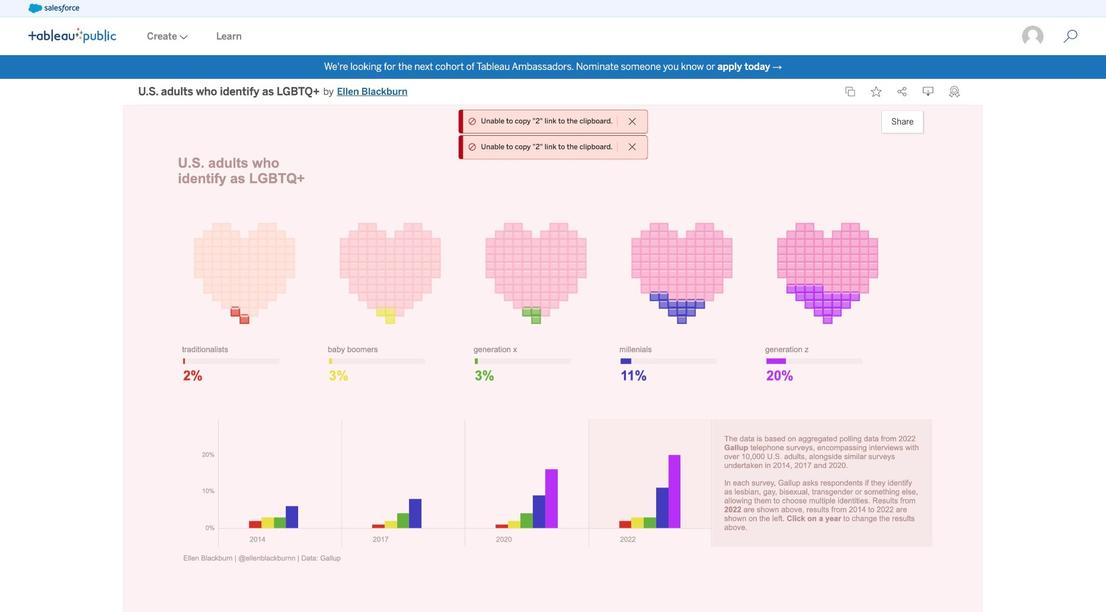 Task type: locate. For each thing, give the bounding box(es) containing it.
share image
[[898, 86, 909, 97]]

go to search image
[[1050, 29, 1093, 44]]

favorite button image
[[872, 86, 883, 97]]

logo image
[[28, 28, 116, 43]]

salesforce logo image
[[28, 4, 79, 13]]



Task type: describe. For each thing, give the bounding box(es) containing it.
nominate for viz of the day image
[[950, 86, 961, 98]]

make a copy image
[[846, 86, 856, 97]]

download image
[[924, 86, 935, 97]]

t.turtle image
[[1022, 25, 1046, 48]]

create image
[[177, 35, 188, 40]]



Task type: vqa. For each thing, say whether or not it's contained in the screenshot.
Workbook thumbnail to the left
no



